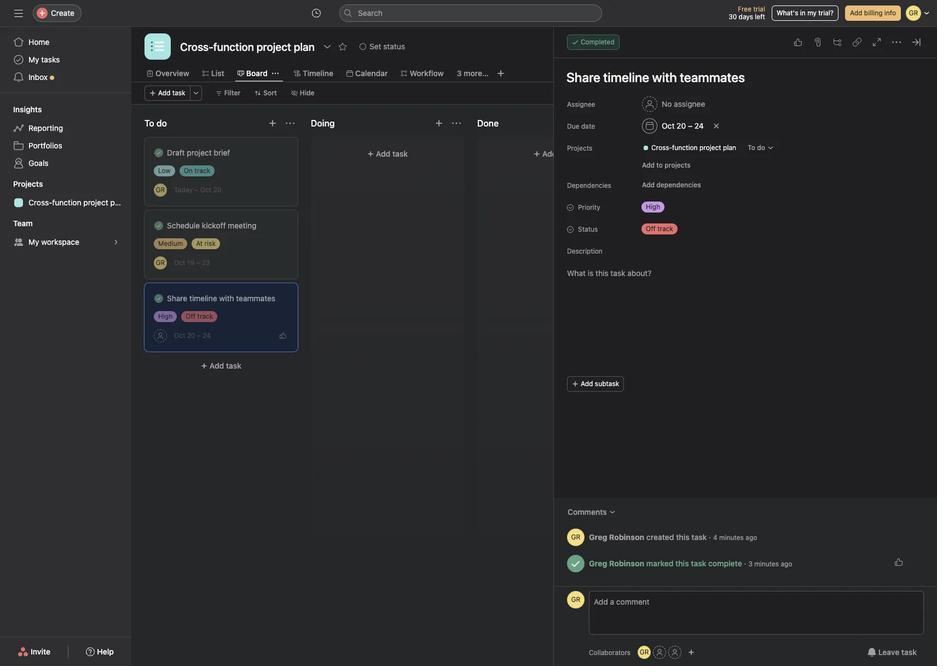 Task type: describe. For each thing, give the bounding box(es) containing it.
this for marked
[[676, 559, 690, 568]]

oct for oct 20 –
[[174, 331, 185, 340]]

greg robinson link for created this task
[[590, 532, 645, 542]]

insights
[[13, 105, 42, 114]]

plan inside 'projects' element
[[110, 198, 125, 207]]

teams element
[[0, 214, 131, 253]]

timeline
[[303, 68, 334, 78]]

this for created
[[677, 532, 690, 542]]

completed image
[[152, 292, 165, 305]]

1 vertical spatial 20
[[213, 186, 221, 194]]

days
[[739, 13, 754, 21]]

20 for 24
[[187, 331, 195, 340]]

timeline
[[190, 294, 217, 303]]

add inside add to projects 'button'
[[643, 161, 655, 169]]

track for share timeline with teammates
[[198, 312, 213, 321]]

reporting
[[28, 123, 63, 133]]

workspace
[[41, 237, 79, 247]]

portfolios link
[[7, 137, 125, 155]]

1 vertical spatial off track
[[186, 312, 213, 321]]

0 horizontal spatial project
[[83, 198, 108, 207]]

reporting link
[[7, 119, 125, 137]]

oct 20 – 24 for oct 20
[[662, 121, 704, 130]]

Completed checkbox
[[152, 146, 165, 159]]

what's in my trial? button
[[772, 5, 839, 21]]

free trial 30 days left
[[729, 5, 766, 21]]

draft project brief
[[167, 148, 230, 157]]

overview link
[[147, 67, 189, 79]]

Task Name text field
[[560, 65, 925, 90]]

dependencies
[[657, 181, 702, 189]]

what's
[[777, 9, 799, 17]]

list link
[[203, 67, 225, 79]]

priority
[[579, 203, 601, 211]]

ago inside greg robinson created this task · 4 minutes ago
[[746, 533, 758, 542]]

cross- inside "main content"
[[652, 144, 673, 152]]

assignee
[[675, 99, 706, 108]]

add or remove collaborators image
[[689, 649, 695, 656]]

cross- inside 'projects' element
[[28, 198, 52, 207]]

sort
[[264, 89, 277, 97]]

clear due date image
[[714, 123, 720, 129]]

free
[[739, 5, 752, 13]]

1 horizontal spatial 0 likes. click to like this task image
[[895, 557, 904, 566]]

more section actions image
[[286, 119, 295, 128]]

0 likes. click to like this task image
[[280, 332, 287, 339]]

add subtask
[[581, 380, 620, 388]]

set
[[370, 42, 382, 51]]

my
[[808, 9, 817, 17]]

team
[[13, 219, 33, 228]]

– for oct 20
[[689, 121, 693, 130]]

tasks
[[41, 55, 60, 64]]

completed checkbox for schedule kickoff meeting
[[152, 219, 165, 232]]

to do
[[145, 118, 167, 128]]

calendar
[[356, 68, 388, 78]]

list
[[211, 68, 225, 78]]

billing
[[865, 9, 883, 17]]

list image
[[151, 40, 164, 53]]

left
[[756, 13, 766, 21]]

with
[[219, 294, 234, 303]]

what's in my trial?
[[777, 9, 834, 17]]

0 vertical spatial add task button
[[145, 85, 190, 101]]

my tasks
[[28, 55, 60, 64]]

today
[[174, 186, 193, 194]]

search
[[358, 8, 383, 18]]

24 for – 24
[[695, 121, 704, 130]]

0 vertical spatial add task
[[158, 89, 186, 97]]

invite
[[31, 647, 50, 656]]

greg for marked this task complete
[[590, 559, 608, 568]]

created
[[647, 532, 675, 542]]

more actions image
[[193, 90, 199, 96]]

search button
[[340, 4, 603, 22]]

task inside "button"
[[902, 648, 918, 657]]

– for oct 20 –
[[197, 331, 201, 340]]

add to starred image
[[339, 42, 347, 51]]

oct for oct 19 –
[[174, 259, 185, 267]]

teammates
[[236, 294, 276, 303]]

portfolios
[[28, 141, 62, 150]]

draft
[[167, 148, 185, 157]]

low
[[158, 167, 171, 175]]

hide sidebar image
[[14, 9, 23, 18]]

– right today
[[195, 186, 198, 194]]

board
[[246, 68, 268, 78]]

1 vertical spatial off
[[186, 312, 196, 321]]

team button
[[0, 218, 33, 229]]

function inside share timeline with teammates dialog
[[673, 144, 698, 152]]

oct 20 – 24 for oct 20 –
[[174, 331, 211, 340]]

brief
[[214, 148, 230, 157]]

at risk
[[196, 239, 216, 248]]

to
[[748, 144, 756, 152]]

create
[[51, 8, 74, 18]]

no
[[662, 99, 672, 108]]

robinson for marked
[[610, 559, 645, 568]]

greg for created this task
[[590, 532, 608, 542]]

no assignee
[[662, 99, 706, 108]]

1 vertical spatial add task
[[376, 149, 408, 158]]

add to projects
[[643, 161, 691, 169]]

projects
[[665, 161, 691, 169]]

oct down "on track"
[[200, 186, 211, 194]]

home link
[[7, 33, 125, 51]]

completed
[[581, 38, 615, 46]]

more section actions image
[[453, 119, 461, 128]]

tab actions image
[[272, 70, 279, 77]]

workflow link
[[401, 67, 444, 79]]

overview
[[156, 68, 189, 78]]

inbox link
[[7, 68, 125, 86]]

schedule kickoff meeting
[[167, 221, 257, 230]]

complete
[[709, 559, 743, 568]]

status
[[579, 225, 598, 233]]

my for my workspace
[[28, 237, 39, 247]]

workflow
[[410, 68, 444, 78]]

greg robinson link for marked this task complete
[[590, 559, 645, 568]]

dependencies
[[568, 181, 612, 190]]

share timeline with teammates
[[167, 294, 276, 303]]

info
[[885, 9, 897, 17]]

done
[[478, 118, 499, 128]]

20 for – 24
[[677, 121, 687, 130]]

risk
[[205, 239, 216, 248]]

cross-function project plan inside 'projects' element
[[28, 198, 125, 207]]

leave task
[[879, 648, 918, 657]]

off track button
[[638, 221, 703, 237]]

copy task link image
[[854, 38, 862, 47]]

to
[[657, 161, 664, 169]]

more actions for this task image
[[893, 38, 902, 47]]

medium
[[158, 239, 183, 248]]

share
[[167, 294, 188, 303]]

add tab image
[[497, 69, 506, 78]]

high inside 'popup button'
[[646, 203, 661, 211]]

ago inside greg robinson marked this task complete · 3 minutes ago
[[782, 560, 793, 568]]

projects inside share timeline with teammates dialog
[[568, 144, 593, 152]]

19
[[187, 259, 195, 267]]

date
[[582, 122, 596, 130]]

create button
[[33, 4, 82, 22]]

off inside popup button
[[646, 225, 656, 233]]

no assignee button
[[638, 94, 711, 114]]

comments
[[568, 507, 607, 517]]

completed button
[[568, 35, 620, 50]]



Task type: locate. For each thing, give the bounding box(es) containing it.
inbox
[[28, 72, 48, 82]]

cross-function project plan
[[652, 144, 737, 152], [28, 198, 125, 207]]

1 vertical spatial completed checkbox
[[152, 292, 165, 305]]

in
[[801, 9, 806, 17]]

0 horizontal spatial projects
[[13, 179, 43, 188]]

0 horizontal spatial 3
[[457, 68, 462, 78]]

2 greg from the top
[[590, 559, 608, 568]]

high button
[[638, 199, 703, 215]]

0 vertical spatial ago
[[746, 533, 758, 542]]

24 left clear due date image on the top right
[[695, 121, 704, 130]]

minutes right 4
[[720, 533, 745, 542]]

home
[[28, 37, 49, 47]]

1 horizontal spatial cross-function project plan link
[[639, 142, 741, 153]]

0 horizontal spatial add task image
[[268, 119, 277, 128]]

filter
[[224, 89, 241, 97]]

add billing info button
[[846, 5, 902, 21]]

1 greg robinson link from the top
[[590, 532, 645, 542]]

cross-function project plan link inside "main content"
[[639, 142, 741, 153]]

my left tasks
[[28, 55, 39, 64]]

today – oct 20
[[174, 186, 221, 194]]

· left 4
[[710, 532, 712, 542]]

track inside popup button
[[658, 225, 674, 233]]

calendar link
[[347, 67, 388, 79]]

1 horizontal spatial off
[[646, 225, 656, 233]]

board link
[[238, 67, 268, 79]]

0 horizontal spatial 20
[[187, 331, 195, 340]]

2 vertical spatial add task
[[210, 361, 242, 370]]

0 vertical spatial robinson
[[610, 532, 645, 542]]

my tasks link
[[7, 51, 125, 68]]

3 left 'more…'
[[457, 68, 462, 78]]

attachments: add a file to this task, share timeline with teammates image
[[814, 38, 823, 47]]

20 down no assignee
[[677, 121, 687, 130]]

full screen image
[[873, 38, 882, 47]]

my workspace link
[[7, 233, 125, 251]]

schedule
[[167, 221, 200, 230]]

project up "on track"
[[187, 148, 212, 157]]

add inside add billing info button
[[851, 9, 863, 17]]

0 vertical spatial off
[[646, 225, 656, 233]]

completed image for draft project brief
[[152, 146, 165, 159]]

1 vertical spatial robinson
[[610, 559, 645, 568]]

24
[[695, 121, 704, 130], [203, 331, 211, 340]]

my inside "teams" element
[[28, 237, 39, 247]]

completed checkbox for share timeline with teammates
[[152, 292, 165, 305]]

3 inside popup button
[[457, 68, 462, 78]]

my down team
[[28, 237, 39, 247]]

oct down no
[[662, 121, 675, 130]]

2 completed checkbox from the top
[[152, 292, 165, 305]]

2 vertical spatial track
[[198, 312, 213, 321]]

projects down due date
[[568, 144, 593, 152]]

high down completed icon
[[158, 312, 173, 321]]

add subtask image
[[834, 38, 843, 47]]

cross-function project plan inside "main content"
[[652, 144, 737, 152]]

1 vertical spatial cross-function project plan link
[[7, 194, 125, 211]]

on
[[184, 167, 193, 175]]

0 vertical spatial cross-function project plan
[[652, 144, 737, 152]]

0 vertical spatial this
[[677, 532, 690, 542]]

1 horizontal spatial add task
[[210, 361, 242, 370]]

0 horizontal spatial cross-function project plan
[[28, 198, 125, 207]]

at
[[196, 239, 203, 248]]

greg robinson link
[[590, 532, 645, 542], [590, 559, 645, 568]]

this right created
[[677, 532, 690, 542]]

invite button
[[10, 642, 58, 662]]

2 horizontal spatial 20
[[677, 121, 687, 130]]

add dependencies button
[[638, 178, 707, 193]]

filter button
[[211, 85, 246, 101]]

do
[[758, 144, 766, 152]]

23
[[202, 259, 210, 267]]

0 vertical spatial high
[[646, 203, 661, 211]]

0 vertical spatial 0 likes. click to like this task image
[[794, 38, 803, 47]]

function up "teams" element
[[52, 198, 81, 207]]

cross- down "projects" dropdown button
[[28, 198, 52, 207]]

2 vertical spatial 20
[[187, 331, 195, 340]]

1 vertical spatial greg
[[590, 559, 608, 568]]

1 vertical spatial add task button
[[318, 144, 458, 164]]

1 robinson from the top
[[610, 532, 645, 542]]

close details image
[[913, 38, 922, 47]]

status
[[384, 42, 405, 51]]

kickoff
[[202, 221, 226, 230]]

1 horizontal spatial cross-function project plan
[[652, 144, 737, 152]]

add
[[851, 9, 863, 17], [158, 89, 171, 97], [376, 149, 391, 158], [643, 161, 655, 169], [643, 181, 655, 189], [210, 361, 224, 370], [581, 380, 594, 388]]

0 horizontal spatial plan
[[110, 198, 125, 207]]

20
[[677, 121, 687, 130], [213, 186, 221, 194], [187, 331, 195, 340]]

0 horizontal spatial off track
[[186, 312, 213, 321]]

0 vertical spatial completed image
[[152, 146, 165, 159]]

0 horizontal spatial off
[[186, 312, 196, 321]]

0 vertical spatial function
[[673, 144, 698, 152]]

completed image left draft
[[152, 146, 165, 159]]

timeline link
[[294, 67, 334, 79]]

oct 19 – 23
[[174, 259, 210, 267]]

robinson left created
[[610, 532, 645, 542]]

my inside global element
[[28, 55, 39, 64]]

oct 20 – 24 inside share timeline with teammates dialog
[[662, 121, 704, 130]]

this right marked
[[676, 559, 690, 568]]

plan
[[724, 144, 737, 152], [110, 198, 125, 207]]

add to projects button
[[638, 158, 696, 173]]

help button
[[79, 642, 121, 662]]

30
[[729, 13, 738, 21]]

greg robinson link down comments dropdown button
[[590, 532, 645, 542]]

20 inside "main content"
[[677, 121, 687, 130]]

1 horizontal spatial projects
[[568, 144, 593, 152]]

2 horizontal spatial project
[[700, 144, 722, 152]]

greg robinson created this task · 4 minutes ago
[[590, 532, 758, 542]]

3
[[457, 68, 462, 78], [749, 560, 753, 568]]

2 add task image from the left
[[435, 119, 444, 128]]

0 horizontal spatial minutes
[[720, 533, 745, 542]]

1 horizontal spatial 3
[[749, 560, 753, 568]]

projects element
[[0, 174, 131, 214]]

add inside add dependencies 'button'
[[643, 181, 655, 189]]

0 vertical spatial 3
[[457, 68, 462, 78]]

cross-function project plan up "teams" element
[[28, 198, 125, 207]]

due
[[568, 122, 580, 130]]

2 vertical spatial add task button
[[145, 356, 298, 376]]

oct down share
[[174, 331, 185, 340]]

off track
[[646, 225, 674, 233], [186, 312, 213, 321]]

marked
[[647, 559, 674, 568]]

cross-function project plan link up "teams" element
[[7, 194, 125, 211]]

0 vertical spatial ·
[[710, 532, 712, 542]]

oct 20 – 24 down no assignee
[[662, 121, 704, 130]]

Completed checkbox
[[152, 219, 165, 232], [152, 292, 165, 305]]

1 vertical spatial completed image
[[152, 219, 165, 232]]

1 horizontal spatial 20
[[213, 186, 221, 194]]

0 horizontal spatial oct 20 – 24
[[174, 331, 211, 340]]

2 completed image from the top
[[152, 219, 165, 232]]

1 vertical spatial oct 20 – 24
[[174, 331, 211, 340]]

0 vertical spatial off track
[[646, 225, 674, 233]]

0 horizontal spatial ·
[[710, 532, 712, 542]]

projects
[[568, 144, 593, 152], [13, 179, 43, 188]]

– right the "19"
[[196, 259, 200, 267]]

function inside 'projects' element
[[52, 198, 81, 207]]

main content
[[554, 58, 938, 586]]

2 greg robinson link from the top
[[590, 559, 645, 568]]

projects down "goals"
[[13, 179, 43, 188]]

24 down 'timeline'
[[203, 331, 211, 340]]

trial?
[[819, 9, 834, 17]]

leave
[[879, 648, 900, 657]]

goals link
[[7, 155, 125, 172]]

search list box
[[340, 4, 603, 22]]

global element
[[0, 27, 131, 93]]

1 vertical spatial plan
[[110, 198, 125, 207]]

description
[[568, 247, 603, 255]]

off track down 'timeline'
[[186, 312, 213, 321]]

1 horizontal spatial project
[[187, 148, 212, 157]]

0 horizontal spatial 0 likes. click to like this task image
[[794, 38, 803, 47]]

track
[[195, 167, 210, 175], [658, 225, 674, 233], [198, 312, 213, 321]]

comments button
[[561, 502, 623, 522]]

track for draft project brief
[[195, 167, 210, 175]]

1 horizontal spatial ·
[[745, 559, 747, 568]]

– down "assignee"
[[689, 121, 693, 130]]

1 horizontal spatial 24
[[695, 121, 704, 130]]

0 vertical spatial my
[[28, 55, 39, 64]]

gr
[[156, 185, 165, 194], [156, 258, 165, 267], [572, 533, 581, 541], [572, 596, 581, 604], [640, 648, 650, 656]]

– for oct 19 –
[[196, 259, 200, 267]]

to do
[[748, 144, 766, 152]]

main content containing no assignee
[[554, 58, 938, 586]]

0 vertical spatial 24
[[695, 121, 704, 130]]

cross-function project plan link inside 'projects' element
[[7, 194, 125, 211]]

add billing info
[[851, 9, 897, 17]]

function
[[673, 144, 698, 152], [52, 198, 81, 207]]

1 vertical spatial 3
[[749, 560, 753, 568]]

1 vertical spatial minutes
[[755, 560, 780, 568]]

2 my from the top
[[28, 237, 39, 247]]

off track inside the off track popup button
[[646, 225, 674, 233]]

1 vertical spatial high
[[158, 312, 173, 321]]

plan up see details, my workspace image
[[110, 198, 125, 207]]

0 horizontal spatial function
[[52, 198, 81, 207]]

due date
[[568, 122, 596, 130]]

0 vertical spatial 20
[[677, 121, 687, 130]]

None text field
[[178, 37, 318, 56]]

project inside "main content"
[[700, 144, 722, 152]]

0 horizontal spatial high
[[158, 312, 173, 321]]

1 vertical spatial this
[[676, 559, 690, 568]]

minutes inside greg robinson marked this task complete · 3 minutes ago
[[755, 560, 780, 568]]

add task image
[[268, 119, 277, 128], [435, 119, 444, 128]]

on track
[[184, 167, 210, 175]]

cross-function project plan link
[[639, 142, 741, 153], [7, 194, 125, 211]]

greg robinson marked this task complete · 3 minutes ago
[[590, 559, 793, 568]]

0 horizontal spatial add task
[[158, 89, 186, 97]]

completed image for schedule kickoff meeting
[[152, 219, 165, 232]]

robinson for created
[[610, 532, 645, 542]]

1 completed checkbox from the top
[[152, 219, 165, 232]]

function up projects
[[673, 144, 698, 152]]

4
[[714, 533, 718, 542]]

plan inside "main content"
[[724, 144, 737, 152]]

0 vertical spatial plan
[[724, 144, 737, 152]]

show options image
[[323, 42, 332, 51]]

– down 'timeline'
[[197, 331, 201, 340]]

0 vertical spatial greg
[[590, 532, 608, 542]]

1 my from the top
[[28, 55, 39, 64]]

minutes inside greg robinson created this task · 4 minutes ago
[[720, 533, 745, 542]]

1 vertical spatial cross-
[[28, 198, 52, 207]]

0 vertical spatial projects
[[568, 144, 593, 152]]

robinson left marked
[[610, 559, 645, 568]]

trial
[[754, 5, 766, 13]]

my for my tasks
[[28, 55, 39, 64]]

1 vertical spatial 0 likes. click to like this task image
[[895, 557, 904, 566]]

24 for 24
[[203, 331, 211, 340]]

1 horizontal spatial cross-
[[652, 144, 673, 152]]

completed image
[[152, 146, 165, 159], [152, 219, 165, 232]]

sort button
[[250, 85, 282, 101]]

projects inside dropdown button
[[13, 179, 43, 188]]

– inside "main content"
[[689, 121, 693, 130]]

share timeline with teammates dialog
[[554, 27, 938, 666]]

–
[[689, 121, 693, 130], [195, 186, 198, 194], [196, 259, 200, 267], [197, 331, 201, 340]]

track down 'high' 'popup button'
[[658, 225, 674, 233]]

track right "on"
[[195, 167, 210, 175]]

0 vertical spatial track
[[195, 167, 210, 175]]

robinson
[[610, 532, 645, 542], [610, 559, 645, 568]]

1 vertical spatial ago
[[782, 560, 793, 568]]

1 horizontal spatial oct 20 – 24
[[662, 121, 704, 130]]

history image
[[312, 9, 321, 18]]

oct inside "main content"
[[662, 121, 675, 130]]

project down clear due date image on the top right
[[700, 144, 722, 152]]

off down 'high' 'popup button'
[[646, 225, 656, 233]]

this
[[677, 532, 690, 542], [676, 559, 690, 568]]

0 horizontal spatial cross-function project plan link
[[7, 194, 125, 211]]

1 greg from the top
[[590, 532, 608, 542]]

0 vertical spatial oct 20 – 24
[[662, 121, 704, 130]]

track down 'timeline'
[[198, 312, 213, 321]]

greg robinson link left marked
[[590, 559, 645, 568]]

1 horizontal spatial function
[[673, 144, 698, 152]]

1 horizontal spatial plan
[[724, 144, 737, 152]]

add task image left more section actions image
[[268, 119, 277, 128]]

· right complete
[[745, 559, 747, 568]]

add subtask button
[[568, 376, 625, 392]]

off down 'timeline'
[[186, 312, 196, 321]]

oct 20 – 24 down 'timeline'
[[174, 331, 211, 340]]

0 vertical spatial completed checkbox
[[152, 219, 165, 232]]

add inside add subtask button
[[581, 380, 594, 388]]

projects button
[[0, 179, 43, 190]]

to do button
[[744, 140, 780, 156]]

1 vertical spatial ·
[[745, 559, 747, 568]]

oct left the "19"
[[174, 259, 185, 267]]

see details, my workspace image
[[113, 239, 119, 245]]

insights element
[[0, 100, 131, 174]]

goals
[[28, 158, 49, 168]]

add task image for doing
[[435, 119, 444, 128]]

3 inside greg robinson marked this task complete · 3 minutes ago
[[749, 560, 753, 568]]

1 vertical spatial greg robinson link
[[590, 559, 645, 568]]

completed checkbox left share
[[152, 292, 165, 305]]

doing
[[311, 118, 335, 128]]

0 vertical spatial minutes
[[720, 533, 745, 542]]

oct for oct 20
[[662, 121, 675, 130]]

cross-function project plan up projects
[[652, 144, 737, 152]]

20 down 'timeline'
[[187, 331, 195, 340]]

1 completed image from the top
[[152, 146, 165, 159]]

0 vertical spatial greg robinson link
[[590, 532, 645, 542]]

0 horizontal spatial 24
[[203, 331, 211, 340]]

1 vertical spatial cross-function project plan
[[28, 198, 125, 207]]

cross- up to at the top
[[652, 144, 673, 152]]

20 right today
[[213, 186, 221, 194]]

assignee
[[568, 100, 596, 108]]

0 vertical spatial cross-function project plan link
[[639, 142, 741, 153]]

add task image for to do
[[268, 119, 277, 128]]

1 horizontal spatial off track
[[646, 225, 674, 233]]

1 vertical spatial my
[[28, 237, 39, 247]]

high
[[646, 203, 661, 211], [158, 312, 173, 321]]

minutes right complete
[[755, 560, 780, 568]]

1 add task image from the left
[[268, 119, 277, 128]]

project up "teams" element
[[83, 198, 108, 207]]

1 vertical spatial function
[[52, 198, 81, 207]]

1 horizontal spatial minutes
[[755, 560, 780, 568]]

off track down 'high' 'popup button'
[[646, 225, 674, 233]]

0 vertical spatial cross-
[[652, 144, 673, 152]]

1 horizontal spatial high
[[646, 203, 661, 211]]

add task image left more section actions icon
[[435, 119, 444, 128]]

2 robinson from the top
[[610, 559, 645, 568]]

0 likes. click to like this task image
[[794, 38, 803, 47], [895, 557, 904, 566]]

hide
[[300, 89, 315, 97]]

high up the off track popup button
[[646, 203, 661, 211]]

cross-
[[652, 144, 673, 152], [28, 198, 52, 207]]

0 horizontal spatial ago
[[746, 533, 758, 542]]

cross-function project plan link up projects
[[639, 142, 741, 153]]

add task button
[[145, 85, 190, 101], [318, 144, 458, 164], [145, 356, 298, 376]]

plan left to
[[724, 144, 737, 152]]

1 horizontal spatial add task image
[[435, 119, 444, 128]]

1 vertical spatial 24
[[203, 331, 211, 340]]

1 horizontal spatial ago
[[782, 560, 793, 568]]

24 inside share timeline with teammates dialog
[[695, 121, 704, 130]]

hide button
[[286, 85, 320, 101]]

0 horizontal spatial cross-
[[28, 198, 52, 207]]

completed image up medium at top
[[152, 219, 165, 232]]

completed checkbox up medium at top
[[152, 219, 165, 232]]

2 horizontal spatial add task
[[376, 149, 408, 158]]

3 right complete
[[749, 560, 753, 568]]

1 vertical spatial track
[[658, 225, 674, 233]]



Task type: vqa. For each thing, say whether or not it's contained in the screenshot.
See details, My workspace 'IMAGE'
yes



